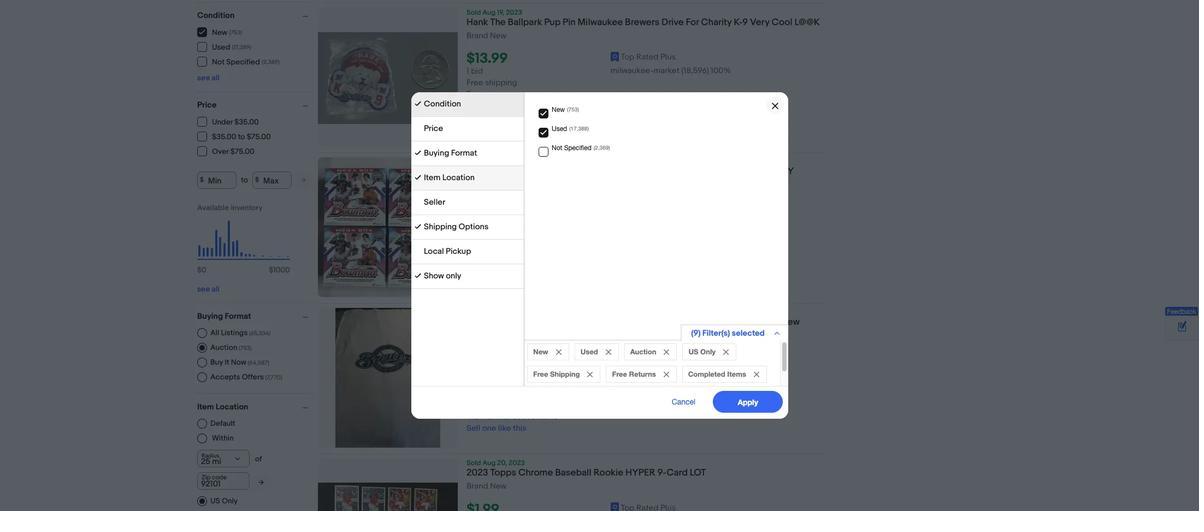 Task type: describe. For each thing, give the bounding box(es) containing it.
only
[[446, 271, 461, 281]]

used for used (17,389)
[[212, 43, 230, 52]]

0 vertical spatial to
[[238, 132, 245, 142]]

sell inside view similar active items sell one like this
[[467, 424, 480, 434]]

3 1 from the top
[[467, 378, 469, 388]]

buy
[[210, 358, 223, 367]]

(18,596) for milwaukee-market (18,596) 100%
[[682, 377, 709, 388]]

default
[[210, 419, 235, 428]]

remove filter - buying format - auction image
[[664, 350, 669, 355]]

used (17,388)
[[552, 125, 589, 133]]

x
[[693, 317, 698, 328]]

cool
[[772, 17, 793, 28]]

pickup
[[446, 246, 471, 257]]

0 vertical spatial (2,369)
[[262, 58, 280, 66]]

buy it now (64,587)
[[210, 358, 269, 367]]

market for milwaukee-market (18,596) 100% free shipping free returns view similar active items sell one like this
[[654, 66, 680, 76]]

all
[[210, 328, 219, 337]]

like inside the free shipping free returns view similar active items sell one like this
[[498, 273, 511, 283]]

active inside "milwaukee-market (18,596) 100% free shipping free returns view similar active items sell one like this"
[[513, 101, 535, 111]]

condition tab
[[411, 92, 524, 117]]

(64,587)
[[248, 359, 269, 366]]

remove filter - condition - new image
[[556, 350, 561, 355]]

items inside the free shipping free returns view similar active items sell one like this
[[537, 261, 558, 272]]

over
[[212, 147, 229, 156]]

2 plus from the top
[[660, 364, 676, 374]]

remove filter - shipping options - free shipping image
[[587, 372, 593, 378]]

aug for $79.99
[[483, 157, 496, 166]]

available inventory
[[197, 203, 263, 212]]

1 horizontal spatial shipping
[[550, 370, 580, 379]]

milwaukee brewers promo sga blanket big huge 39" x 56" baseball brand new l@@k !
[[467, 317, 800, 339]]

2023 topps chrome baseball rookie hyper 9-card lot heading
[[467, 468, 706, 479]]

see all button for condition
[[197, 73, 220, 82]]

9-
[[658, 468, 667, 479]]

brewers inside milwaukee brewers promo sga blanket big huge 39" x 56" baseball brand new l@@k !
[[514, 317, 548, 328]]

format for buying format dropdown button
[[225, 311, 251, 322]]

sold for $79.99
[[467, 157, 481, 166]]

us inside dialog
[[688, 348, 698, 356]]

2021
[[538, 166, 558, 177]]

20,
[[497, 459, 507, 468]]

3 sell one like this link from the top
[[467, 424, 527, 434]]

used (17,389)
[[212, 43, 251, 52]]

feedback
[[1167, 308, 1196, 316]]

auction (753)
[[210, 343, 252, 352]]

free left remove filter - shipping options - free shipping image
[[533, 370, 548, 379]]

remove filter - condition - used image
[[606, 350, 611, 355]]

see all for price
[[197, 284, 220, 294]]

hank the ballpark pup pin milwaukee brewers drive for charity k-9 very cool l@@k link
[[467, 17, 827, 31]]

buying for buying format tab
[[424, 148, 449, 158]]

(17,388)
[[569, 125, 589, 132]]

filter(s)
[[702, 328, 730, 339]]

format for buying format tab
[[451, 148, 477, 158]]

not inside dialog
[[552, 144, 562, 152]]

baseball for trading
[[598, 166, 635, 177]]

selected
[[732, 328, 765, 339]]

similar inside view similar active items sell one like this
[[487, 412, 511, 423]]

2023 topps chrome baseball rookie hyper 9-card lot link
[[467, 468, 827, 482]]

$35.00 to $75.00 link
[[197, 131, 271, 142]]

lot of 4 (four) 2021 bowman baseball trading cards mega boxes factory sealed image
[[318, 157, 458, 297]]

over $75.00 link
[[197, 146, 255, 156]]

free up the condition tab
[[467, 78, 483, 88]]

trading
[[637, 166, 668, 177]]

item location for the 'item location' tab
[[424, 173, 475, 183]]

sold  aug 20, 2023 2023 topps chrome baseball rookie hyper 9-card lot brand new
[[467, 459, 706, 492]]

new inside sold  aug 19, 2023 hank the ballpark pup pin milwaukee brewers drive for charity k-9 very cool l@@k brand new
[[490, 31, 507, 41]]

pin
[[563, 17, 576, 28]]

auction for auction
[[630, 348, 656, 356]]

sealed
[[467, 178, 500, 189]]

active inside the free shipping free returns view similar active items sell one like this
[[513, 261, 535, 272]]

location for the 'item location' tab
[[442, 173, 475, 183]]

milwaukee inside sold  aug 19, 2023 hank the ballpark pup pin milwaukee brewers drive for charity k-9 very cool l@@k brand new
[[578, 17, 623, 28]]

huge
[[652, 317, 675, 328]]

1 for $13.99
[[467, 66, 469, 77]]

buying format button
[[197, 311, 313, 322]]

filter applied image for item
[[414, 174, 421, 181]]

view inside the free shipping free returns view similar active items sell one like this
[[467, 261, 485, 272]]

2 top from the top
[[621, 364, 635, 374]]

2 top rated plus from the top
[[621, 364, 676, 374]]

lot of 4 (four) 2021 bowman baseball trading cards mega boxes factory sealed link
[[467, 166, 827, 192]]

baseball for brand
[[716, 317, 752, 328]]

cancel
[[672, 398, 695, 407]]

us only inside dialog
[[688, 348, 715, 356]]

free shipping free returns view similar active items sell one like this
[[467, 238, 558, 283]]

now
[[231, 358, 246, 367]]

free down the $13.99
[[467, 89, 483, 100]]

0 horizontal spatial not specified (2,369)
[[212, 57, 280, 67]]

buying format tab
[[411, 142, 524, 166]]

similar inside the free shipping free returns view similar active items sell one like this
[[487, 261, 511, 272]]

view inside "milwaukee-market (18,596) 100% free shipping free returns view similar active items sell one like this"
[[467, 101, 485, 111]]

similar inside "milwaukee-market (18,596) 100% free shipping free returns view similar active items sell one like this"
[[487, 101, 511, 111]]

(9) filter(s) selected button
[[681, 325, 788, 341]]

it
[[225, 358, 229, 367]]

view inside view similar active items sell one like this
[[467, 412, 485, 423]]

like inside "milwaukee-market (18,596) 100% free shipping free returns view similar active items sell one like this"
[[498, 112, 511, 122]]

$35.00 to $75.00
[[212, 132, 271, 142]]

local
[[424, 246, 444, 257]]

listings
[[221, 328, 248, 337]]

filter applied image for shipping options
[[414, 223, 421, 230]]

free returns
[[612, 370, 656, 379]]

apply
[[738, 397, 758, 407]]

see for condition
[[197, 73, 210, 82]]

$75.00 inside over $75.00 link
[[230, 147, 254, 156]]

condition for the condition tab
[[424, 99, 461, 109]]

new inside sold  aug 20, 2023 2023 topps chrome baseball rookie hyper 9-card lot brand new
[[490, 482, 507, 492]]

sold inside sold  aug 20, 2023 2023 topps chrome baseball rookie hyper 9-card lot brand new
[[467, 459, 481, 468]]

 (753) Items text field
[[237, 344, 252, 352]]

baseball inside sold  aug 20, 2023 2023 topps chrome baseball rookie hyper 9-card lot brand new
[[555, 468, 592, 479]]

pup
[[544, 17, 561, 28]]

(753) inside auction (753)
[[239, 344, 252, 352]]

item location for item location dropdown button
[[197, 402, 248, 412]]

sold for $13.99
[[467, 8, 481, 17]]

milwaukee-market (18,596) 100% free shipping free returns view similar active items sell one like this
[[467, 66, 731, 122]]

buying format for buying format dropdown button
[[197, 311, 251, 322]]

milwaukee-market (18,596) 100%
[[611, 377, 731, 388]]

0 horizontal spatial us only
[[210, 496, 238, 506]]

ballpark
[[508, 17, 542, 28]]

see for price
[[197, 284, 210, 294]]

$ 1000
[[269, 265, 290, 275]]

cards
[[671, 166, 696, 177]]

boxes
[[725, 166, 751, 177]]

$ 0
[[197, 265, 206, 275]]

milwaukee- for milwaukee-market (18,596) 100%
[[611, 377, 654, 388]]

specified inside dialog
[[564, 144, 591, 152]]

completed
[[688, 370, 725, 379]]

very
[[750, 17, 770, 28]]

of
[[255, 454, 262, 464]]

item for the 'item location' tab
[[424, 173, 440, 183]]

the
[[490, 17, 506, 28]]

1 bid for $79.99
[[467, 227, 483, 237]]

returns inside the free shipping free returns view similar active items sell one like this
[[485, 250, 512, 260]]

price button
[[197, 100, 313, 110]]

sold  aug 19, 2023 lot of 4 (four) 2021 bowman baseball trading cards mega boxes factory sealed
[[467, 157, 794, 189]]

0 horizontal spatial not
[[212, 57, 225, 67]]

big
[[636, 317, 650, 328]]

new inside milwaukee brewers promo sga blanket big huge 39" x 56" baseball brand new l@@k !
[[781, 317, 800, 328]]

0 vertical spatial (753)
[[229, 29, 242, 36]]

view similar active items link for $13.99
[[467, 101, 558, 111]]

1 vertical spatial new (753)
[[552, 106, 579, 114]]

100% for milwaukee-market (18,596) 100% free shipping free returns view similar active items sell one like this
[[711, 66, 731, 76]]

bid for $79.99
[[471, 227, 483, 237]]

shipping inside the free shipping free returns view similar active items sell one like this
[[485, 238, 517, 249]]

one inside view similar active items sell one like this
[[482, 424, 496, 434]]

filter applied image for buying format
[[414, 150, 421, 156]]

item location tab
[[411, 166, 524, 191]]

this inside "milwaukee-market (18,596) 100% free shipping free returns view similar active items sell one like this"
[[513, 112, 527, 122]]

 (7,770) Items text field
[[264, 374, 282, 381]]

only inside dialog
[[700, 348, 715, 356]]

sga
[[580, 317, 600, 328]]

free left 'returns'
[[612, 370, 627, 379]]

3 bid from the top
[[471, 378, 483, 388]]

cancel button
[[659, 391, 708, 413]]

under $35.00 link
[[197, 117, 259, 127]]

39"
[[677, 317, 691, 328]]

item for item location dropdown button
[[197, 402, 214, 412]]

us only link
[[197, 496, 238, 506]]

1000
[[273, 265, 290, 275]]

lot of 4 (four) 2021 bowman baseball trading cards mega boxes factory sealed heading
[[467, 166, 794, 189]]

1 vertical spatial us
[[210, 496, 220, 506]]

auction for auction (753)
[[210, 343, 237, 352]]

100% for milwaukee-market (18,596) 100%
[[711, 377, 731, 388]]

factory
[[753, 166, 794, 177]]

sell inside "milwaukee-market (18,596) 100% free shipping free returns view similar active items sell one like this"
[[467, 112, 480, 122]]

this inside view similar active items sell one like this
[[513, 424, 527, 434]]

brewers inside sold  aug 19, 2023 hank the ballpark pup pin milwaukee brewers drive for charity k-9 very cool l@@k brand new
[[625, 17, 660, 28]]

view similar active items link for $79.99
[[467, 261, 558, 272]]

bowman
[[560, 166, 596, 177]]

charity
[[701, 17, 732, 28]]

2023 topps chrome baseball rookie hyper 9-card lot image
[[318, 483, 458, 511]]

all listings (65,334)
[[210, 328, 271, 337]]

(65,334)
[[249, 330, 271, 337]]

accepts offers (7,770)
[[210, 372, 282, 382]]

free shipping
[[533, 370, 580, 379]]



Task type: locate. For each thing, give the bounding box(es) containing it.
1 vertical spatial milwaukee
[[467, 317, 512, 328]]

1 bid for $13.99
[[467, 66, 483, 77]]

2 vertical spatial brand
[[467, 482, 488, 492]]

l@@k right the cool
[[795, 17, 820, 28]]

1 (18,596) from the top
[[682, 66, 709, 76]]

lot up sealed on the top left of page
[[467, 166, 482, 177]]

sell one like this link right only
[[467, 273, 527, 283]]

1 for $79.99
[[467, 227, 469, 237]]

aug inside sold  aug 19, 2023 lot of 4 (four) 2021 bowman baseball trading cards mega boxes factory sealed
[[483, 157, 496, 166]]

4
[[499, 166, 505, 177]]

seller
[[424, 197, 445, 208]]

1 filter applied image from the top
[[414, 174, 421, 181]]

$75.00 inside the $35.00 to $75.00 link
[[247, 132, 271, 142]]

1 items from the top
[[537, 101, 558, 111]]

1 vertical spatial market
[[654, 377, 680, 388]]

graph of available inventory between $0 and $1000+ image
[[197, 203, 290, 280]]

active inside view similar active items sell one like this
[[513, 412, 535, 423]]

l@@k inside sold  aug 19, 2023 hank the ballpark pup pin milwaukee brewers drive for charity k-9 very cool l@@k brand new
[[795, 17, 820, 28]]

0 vertical spatial aug
[[483, 8, 496, 17]]

all up all
[[212, 284, 220, 294]]

dialog
[[0, 0, 1199, 511]]

like inside view similar active items sell one like this
[[498, 424, 511, 434]]

used left (17,388)
[[552, 125, 567, 133]]

(753) inside dialog
[[567, 106, 579, 113]]

0 horizontal spatial format
[[225, 311, 251, 322]]

view similar active items link
[[467, 101, 558, 111], [467, 261, 558, 272], [467, 412, 558, 423]]

item location button
[[197, 402, 313, 412]]

2023
[[506, 8, 522, 17], [506, 157, 522, 166], [509, 459, 525, 468], [467, 468, 488, 479]]

price up under
[[197, 100, 217, 110]]

returns
[[629, 370, 656, 379]]

2 see all from the top
[[197, 284, 220, 294]]

3 active from the top
[[513, 412, 535, 423]]

format inside buying format tab
[[451, 148, 477, 158]]

milwaukee brewers promo sga blanket big huge 39" x 56" baseball brand new l@@k ! heading
[[467, 317, 800, 339]]

1 vertical spatial (18,596)
[[682, 377, 709, 388]]

(9) filter(s) selected
[[691, 328, 765, 339]]

2 all from the top
[[212, 284, 220, 294]]

condition for the condition dropdown button
[[197, 10, 235, 20]]

items inside view similar active items sell one like this
[[537, 412, 558, 423]]

not
[[212, 57, 225, 67], [552, 144, 562, 152]]

100% inside "milwaukee-market (18,596) 100% free shipping free returns view similar active items sell one like this"
[[711, 66, 731, 76]]

filter applied image
[[414, 174, 421, 181], [414, 273, 421, 279]]

1 returns from the top
[[485, 89, 512, 100]]

0 vertical spatial 100%
[[711, 66, 731, 76]]

milwaukee- left remove filter - show only - free returns icon
[[611, 377, 654, 388]]

3 filter applied image from the top
[[414, 223, 421, 230]]

buying format
[[424, 148, 477, 158], [197, 311, 251, 322]]

buying up all
[[197, 311, 223, 322]]

aug inside sold  aug 19, 2023 hank the ballpark pup pin milwaukee brewers drive for charity k-9 very cool l@@k brand new
[[483, 8, 496, 17]]

1 vertical spatial 1 bid
[[467, 227, 483, 237]]

item location inside tab
[[424, 173, 475, 183]]

2023 for chrome
[[509, 459, 525, 468]]

2 market from the top
[[654, 377, 680, 388]]

buying format up the 'item location' tab
[[424, 148, 477, 158]]

0 vertical spatial bid
[[471, 66, 483, 77]]

under
[[212, 117, 233, 127]]

1 sold from the top
[[467, 8, 481, 17]]

2 100% from the top
[[711, 377, 731, 388]]

1 active from the top
[[513, 101, 535, 111]]

shipping down the $13.99
[[485, 78, 517, 88]]

sold inside sold  aug 19, 2023 lot of 4 (four) 2021 bowman baseball trading cards mega boxes factory sealed
[[467, 157, 481, 166]]

view similar active items sell one like this
[[467, 412, 558, 434]]

bid for $13.99
[[471, 66, 483, 77]]

$79.99
[[467, 211, 510, 228]]

1 see from the top
[[197, 73, 210, 82]]

0 horizontal spatial new (753)
[[212, 28, 242, 37]]

 (64,587) Items text field
[[246, 359, 269, 366]]

2 similar from the top
[[487, 261, 511, 272]]

1 vertical spatial not
[[552, 144, 562, 152]]

1 one from the top
[[482, 112, 496, 122]]

like right only
[[498, 273, 511, 283]]

0 vertical spatial $75.00
[[247, 132, 271, 142]]

1 top from the top
[[621, 52, 635, 62]]

location down buying format tab
[[442, 173, 475, 183]]

filter applied image
[[414, 101, 421, 107], [414, 150, 421, 156], [414, 223, 421, 230]]

filter applied image for condition
[[414, 101, 421, 107]]

all down used (17,389)
[[212, 73, 220, 82]]

shipping options
[[424, 222, 488, 232]]

1 vertical spatial $35.00
[[212, 132, 236, 142]]

1 plus from the top
[[660, 52, 676, 62]]

1 like from the top
[[498, 112, 511, 122]]

new (753) up used (17,389)
[[212, 28, 242, 37]]

top down sold  aug 19, 2023 hank the ballpark pup pin milwaukee brewers drive for charity k-9 very cool l@@k brand new
[[621, 52, 635, 62]]

used for used (17,388)
[[552, 125, 567, 133]]

returns down the $13.99
[[485, 89, 512, 100]]

2 like from the top
[[498, 273, 511, 283]]

2 vertical spatial 1 bid
[[467, 378, 483, 388]]

2 horizontal spatial used
[[580, 348, 598, 356]]

0 vertical spatial view similar active items link
[[467, 101, 558, 111]]

to left maximum value in $ text box
[[241, 175, 248, 185]]

milwaukee- for milwaukee-market (18,596) 100% free shipping free returns view similar active items sell one like this
[[611, 66, 654, 76]]

topps
[[490, 468, 516, 479]]

new
[[212, 28, 227, 37], [490, 31, 507, 41], [552, 106, 565, 114], [781, 317, 800, 328], [533, 348, 548, 356], [490, 482, 507, 492]]

used for used
[[580, 348, 598, 356]]

view similar active items link down $79.99 at top
[[467, 261, 558, 272]]

new (753)
[[212, 28, 242, 37], [552, 106, 579, 114]]

see down 0
[[197, 284, 210, 294]]

1 top rated plus from the top
[[621, 52, 676, 62]]

drive
[[662, 17, 684, 28]]

buying up the 'item location' tab
[[424, 148, 449, 158]]

baseball
[[598, 166, 635, 177], [716, 317, 752, 328], [555, 468, 592, 479]]

$35.00 up over $75.00 link
[[212, 132, 236, 142]]

condition
[[197, 10, 235, 20], [424, 99, 461, 109]]

1 this from the top
[[513, 112, 527, 122]]

0 vertical spatial active
[[513, 101, 535, 111]]

0 horizontal spatial buying
[[197, 311, 223, 322]]

0 vertical spatial plus
[[660, 52, 676, 62]]

(four)
[[507, 166, 536, 177]]

1 vertical spatial 100%
[[711, 377, 731, 388]]

1 vertical spatial $75.00
[[230, 147, 254, 156]]

remove filter - show only - free returns image
[[663, 372, 669, 378]]

(753)
[[229, 29, 242, 36], [567, 106, 579, 113], [239, 344, 252, 352]]

top rated plus down remove filter - buying format - auction image
[[621, 364, 676, 374]]

this
[[513, 112, 527, 122], [513, 273, 527, 283], [513, 424, 527, 434]]

2 vertical spatial like
[[498, 424, 511, 434]]

1 vertical spatial see all
[[197, 284, 220, 294]]

1 see all button from the top
[[197, 73, 220, 82]]

0 vertical spatial rated
[[636, 52, 659, 62]]

shipping down remove filter - condition - new image
[[550, 370, 580, 379]]

0 horizontal spatial baseball
[[555, 468, 592, 479]]

location inside tab
[[442, 173, 475, 183]]

2 this from the top
[[513, 273, 527, 283]]

milwaukee inside milwaukee brewers promo sga blanket big huge 39" x 56" baseball brand new l@@k !
[[467, 317, 512, 328]]

plus
[[660, 52, 676, 62], [660, 364, 676, 374]]

(7,770)
[[265, 374, 282, 381]]

0 vertical spatial market
[[654, 66, 680, 76]]

1 vertical spatial 19,
[[497, 157, 504, 166]]

2 vertical spatial sell one like this link
[[467, 424, 527, 434]]

1 vertical spatial baseball
[[716, 317, 752, 328]]

sell one like this link up buying format tab
[[467, 112, 527, 122]]

buying for buying format dropdown button
[[197, 311, 223, 322]]

2 bid from the top
[[471, 227, 483, 237]]

2 vertical spatial used
[[580, 348, 598, 356]]

1 aug from the top
[[483, 8, 496, 17]]

auction
[[210, 343, 237, 352], [630, 348, 656, 356]]

buying format for buying format tab
[[424, 148, 477, 158]]

1 vertical spatial one
[[482, 273, 496, 283]]

returns down $79.99 at top
[[485, 250, 512, 260]]

view similar active items link up 20,
[[467, 412, 558, 423]]

over $75.00
[[212, 147, 254, 156]]

brand inside milwaukee brewers promo sga blanket big huge 39" x 56" baseball brand new l@@k !
[[754, 317, 779, 328]]

sell inside the free shipping free returns view similar active items sell one like this
[[467, 273, 480, 283]]

show only tab
[[411, 264, 524, 289]]

milwaukee brewers promo sga blanket big huge 39" x 56" baseball brand new l@@k ! image
[[335, 308, 440, 448]]

(18,596) for milwaukee-market (18,596) 100% free shipping free returns view similar active items sell one like this
[[682, 66, 709, 76]]

2 see all button from the top
[[197, 284, 220, 294]]

local pickup
[[424, 246, 471, 257]]

2 vertical spatial items
[[537, 412, 558, 423]]

1 view similar active items link from the top
[[467, 101, 558, 111]]

3 this from the top
[[513, 424, 527, 434]]

2 filter applied image from the top
[[414, 273, 421, 279]]

blanket
[[602, 317, 634, 328]]

1 all from the top
[[212, 73, 220, 82]]

aug left 4
[[483, 157, 496, 166]]

0 vertical spatial item location
[[424, 173, 475, 183]]

tab list
[[411, 92, 524, 289]]

0 horizontal spatial only
[[222, 496, 238, 506]]

0 horizontal spatial (2,369)
[[262, 58, 280, 66]]

100% down charity
[[711, 66, 731, 76]]

2 items from the top
[[537, 261, 558, 272]]

active
[[513, 101, 535, 111], [513, 261, 535, 272], [513, 412, 535, 423]]

100%
[[711, 66, 731, 76], [711, 377, 731, 388]]

1 horizontal spatial not
[[552, 144, 562, 152]]

item
[[424, 173, 440, 183], [197, 402, 214, 412]]

0 vertical spatial items
[[537, 101, 558, 111]]

1 vertical spatial shipping
[[550, 370, 580, 379]]

2 see from the top
[[197, 284, 210, 294]]

one up topps
[[482, 424, 496, 434]]

2 view similar active items link from the top
[[467, 261, 558, 272]]

not down the used (17,388)
[[552, 144, 562, 152]]

1 vertical spatial top
[[621, 364, 635, 374]]

(18,596) down for
[[682, 66, 709, 76]]

buying format up all
[[197, 311, 251, 322]]

2 milwaukee- from the top
[[611, 377, 654, 388]]

1 vertical spatial bid
[[471, 227, 483, 237]]

baseball inside sold  aug 19, 2023 lot of 4 (four) 2021 bowman baseball trading cards mega boxes factory sealed
[[598, 166, 635, 177]]

sell one like this link for $13.99
[[467, 112, 527, 122]]

3 similar from the top
[[487, 412, 511, 423]]

(753) up used (17,389)
[[229, 29, 242, 36]]

top rated plus down sold  aug 19, 2023 hank the ballpark pup pin milwaukee brewers drive for charity k-9 very cool l@@k brand new
[[621, 52, 676, 62]]

None text field
[[197, 472, 250, 490]]

2 vertical spatial sell
[[467, 424, 480, 434]]

brewers left the drive
[[625, 17, 660, 28]]

shipping inside "milwaukee-market (18,596) 100% free shipping free returns view similar active items sell one like this"
[[485, 78, 517, 88]]

not down used (17,389)
[[212, 57, 225, 67]]

0 vertical spatial see
[[197, 73, 210, 82]]

plus down the drive
[[660, 52, 676, 62]]

within
[[212, 434, 234, 443]]

sell one like this link up 20,
[[467, 424, 527, 434]]

!
[[494, 328, 497, 339]]

1 horizontal spatial us
[[688, 348, 698, 356]]

$
[[200, 176, 204, 184], [255, 176, 259, 184], [197, 265, 202, 275], [269, 265, 273, 275]]

2023 right the
[[506, 8, 522, 17]]

specified down (17,388)
[[564, 144, 591, 152]]

0 vertical spatial view
[[467, 101, 485, 111]]

to down under $35.00
[[238, 132, 245, 142]]

3 1 bid from the top
[[467, 378, 483, 388]]

offers
[[242, 372, 264, 382]]

free up "show only" tab
[[467, 250, 483, 260]]

tab list inside dialog
[[411, 92, 524, 289]]

similar down the $13.99
[[487, 101, 511, 111]]

$35.00 up the $35.00 to $75.00
[[234, 117, 259, 127]]

0 vertical spatial lot
[[467, 166, 482, 177]]

Maximum Value in $ text field
[[252, 171, 292, 189]]

used left (17,389) at the top left of page
[[212, 43, 230, 52]]

sold left of
[[467, 157, 481, 166]]

0 vertical spatial like
[[498, 112, 511, 122]]

1 vertical spatial view similar active items link
[[467, 261, 558, 272]]

1 sell from the top
[[467, 112, 480, 122]]

2 horizontal spatial baseball
[[716, 317, 752, 328]]

auction up it
[[210, 343, 237, 352]]

brewers
[[625, 17, 660, 28], [514, 317, 548, 328]]

0 horizontal spatial specified
[[226, 57, 260, 67]]

not specified (2,369) inside dialog
[[552, 144, 610, 152]]

(17,389)
[[232, 44, 251, 51]]

0
[[202, 265, 206, 275]]

milwaukee-
[[611, 66, 654, 76], [611, 377, 654, 388]]

format up all listings (65,334)
[[225, 311, 251, 322]]

auction inside dialog
[[630, 348, 656, 356]]

used left remove filter - condition - used image
[[580, 348, 598, 356]]

milwaukee up ! at left bottom
[[467, 317, 512, 328]]

items
[[537, 101, 558, 111], [537, 261, 558, 272], [537, 412, 558, 423]]

dialog containing condition
[[0, 0, 1199, 511]]

2 shipping from the top
[[485, 238, 517, 249]]

shipping inside tab
[[424, 222, 457, 232]]

filter applied image inside "show only" tab
[[414, 273, 421, 279]]

1 1 from the top
[[467, 66, 469, 77]]

1 19, from the top
[[497, 8, 504, 17]]

filter applied image for show
[[414, 273, 421, 279]]

2 vertical spatial this
[[513, 424, 527, 434]]

2 returns from the top
[[485, 250, 512, 260]]

0 horizontal spatial milwaukee
[[467, 317, 512, 328]]

3 sell from the top
[[467, 424, 480, 434]]

1 horizontal spatial us only
[[688, 348, 715, 356]]

1 bid from the top
[[471, 66, 483, 77]]

0 horizontal spatial buying format
[[197, 311, 251, 322]]

1 vertical spatial filter applied image
[[414, 150, 421, 156]]

aug inside sold  aug 20, 2023 2023 topps chrome baseball rookie hyper 9-card lot brand new
[[483, 459, 496, 468]]

see all for condition
[[197, 73, 220, 82]]

(753) up the used (17,388)
[[567, 106, 579, 113]]

see up under $35.00 "link" in the left top of the page
[[197, 73, 210, 82]]

0 vertical spatial one
[[482, 112, 496, 122]]

2 vertical spatial active
[[513, 412, 535, 423]]

location up default
[[216, 402, 248, 412]]

filter applied image inside buying format tab
[[414, 150, 421, 156]]

1 see all from the top
[[197, 73, 220, 82]]

milwaukee- down sold  aug 19, 2023 hank the ballpark pup pin milwaukee brewers drive for charity k-9 very cool l@@k brand new
[[611, 66, 654, 76]]

1 shipping from the top
[[485, 78, 517, 88]]

see all button down 0
[[197, 284, 220, 294]]

100% down remove filter - item location - us only "image"
[[711, 377, 731, 388]]

2 1 from the top
[[467, 227, 469, 237]]

2 aug from the top
[[483, 157, 496, 166]]

default link
[[197, 419, 235, 429]]

sold inside sold  aug 19, 2023 hank the ballpark pup pin milwaukee brewers drive for charity k-9 very cool l@@k brand new
[[467, 8, 481, 17]]

2 (18,596) from the top
[[682, 377, 709, 388]]

1 sell one like this link from the top
[[467, 112, 527, 122]]

1
[[467, 66, 469, 77], [467, 227, 469, 237], [467, 378, 469, 388]]

rated down sold  aug 19, 2023 hank the ballpark pup pin milwaukee brewers drive for charity k-9 very cool l@@k brand new
[[636, 52, 659, 62]]

3 sold from the top
[[467, 459, 481, 468]]

2023 right 20,
[[509, 459, 525, 468]]

0 vertical spatial see all button
[[197, 73, 220, 82]]

rated left remove filter - show only - free returns icon
[[636, 364, 659, 374]]

1 vertical spatial like
[[498, 273, 511, 283]]

2 sold from the top
[[467, 157, 481, 166]]

(9)
[[691, 328, 700, 339]]

1 vertical spatial us only
[[210, 496, 238, 506]]

(18,596) inside "milwaukee-market (18,596) 100% free shipping free returns view similar active items sell one like this"
[[682, 66, 709, 76]]

2 sell one like this link from the top
[[467, 273, 527, 283]]

2023 inside sold  aug 19, 2023 hank the ballpark pup pin milwaukee brewers drive for charity k-9 very cool l@@k brand new
[[506, 8, 522, 17]]

shipping down seller
[[424, 222, 457, 232]]

baseball left the trading
[[598, 166, 635, 177]]

(2,369) inside dialog
[[593, 144, 610, 151]]

one up buying format tab
[[482, 112, 496, 122]]

2023 for ballpark
[[506, 8, 522, 17]]

0 vertical spatial brewers
[[625, 17, 660, 28]]

milwaukee- inside "milwaukee-market (18,596) 100% free shipping free returns view similar active items sell one like this"
[[611, 66, 654, 76]]

1 vertical spatial all
[[212, 284, 220, 294]]

1 vertical spatial sold
[[467, 157, 481, 166]]

19,
[[497, 8, 504, 17], [497, 157, 504, 166]]

(18,596) up "cancel"
[[682, 377, 709, 388]]

item location up default
[[197, 402, 248, 412]]

(2,369) up price dropdown button
[[262, 58, 280, 66]]

0 vertical spatial not
[[212, 57, 225, 67]]

0 vertical spatial buying
[[424, 148, 449, 158]]

0 vertical spatial specified
[[226, 57, 260, 67]]

sold  aug 19, 2023 hank the ballpark pup pin milwaukee brewers drive for charity k-9 very cool l@@k brand new
[[467, 8, 820, 41]]

brewers left promo
[[514, 317, 548, 328]]

2 vertical spatial sold
[[467, 459, 481, 468]]

0 vertical spatial location
[[442, 173, 475, 183]]

buying format inside tab
[[424, 148, 477, 158]]

2023 right 4
[[506, 157, 522, 166]]

1 vertical spatial used
[[552, 125, 567, 133]]

lot inside sold  aug 20, 2023 2023 topps chrome baseball rookie hyper 9-card lot brand new
[[690, 468, 706, 479]]

item up default link
[[197, 402, 214, 412]]

all
[[212, 73, 220, 82], [212, 284, 220, 294]]

remove filter - item location - us only image
[[723, 350, 729, 355]]

2 vertical spatial one
[[482, 424, 496, 434]]

sold left the
[[467, 8, 481, 17]]

(2,369) up bowman
[[593, 144, 610, 151]]

not specified (2,369)
[[212, 57, 280, 67], [552, 144, 610, 152]]

returns
[[485, 89, 512, 100], [485, 250, 512, 260]]

2023 inside sold  aug 19, 2023 lot of 4 (four) 2021 bowman baseball trading cards mega boxes factory sealed
[[506, 157, 522, 166]]

hyper
[[626, 468, 655, 479]]

apply within filter image
[[258, 479, 264, 486]]

view
[[467, 101, 485, 111], [467, 261, 485, 272], [467, 412, 485, 423]]

sell one like this link for $79.99
[[467, 273, 527, 283]]

1 vertical spatial only
[[222, 496, 238, 506]]

1 vertical spatial buying format
[[197, 311, 251, 322]]

items
[[727, 370, 746, 379]]

3 items from the top
[[537, 412, 558, 423]]

all for price
[[212, 284, 220, 294]]

1 horizontal spatial location
[[442, 173, 475, 183]]

available
[[197, 203, 229, 212]]

item inside tab
[[424, 173, 440, 183]]

$13.99
[[467, 50, 508, 67]]

remove filter - show only - completed items image
[[754, 372, 759, 378]]

free
[[467, 78, 483, 88], [467, 89, 483, 100], [467, 238, 483, 249], [467, 250, 483, 260], [533, 370, 548, 379], [612, 370, 627, 379]]

1 market from the top
[[654, 66, 680, 76]]

market for milwaukee-market (18,596) 100%
[[654, 377, 680, 388]]

$35.00
[[234, 117, 259, 127], [212, 132, 236, 142]]

format
[[451, 148, 477, 158], [225, 311, 251, 322]]

tab list containing condition
[[411, 92, 524, 289]]

l@@k inside milwaukee brewers promo sga blanket big huge 39" x 56" baseball brand new l@@k !
[[467, 328, 492, 339]]

$75.00 down the $35.00 to $75.00
[[230, 147, 254, 156]]

2 sell from the top
[[467, 273, 480, 283]]

for
[[686, 17, 699, 28]]

all for condition
[[212, 73, 220, 82]]

item up seller
[[424, 173, 440, 183]]

0 horizontal spatial location
[[216, 402, 248, 412]]

0 horizontal spatial l@@k
[[467, 328, 492, 339]]

0 vertical spatial all
[[212, 73, 220, 82]]

condition button
[[197, 10, 313, 20]]

location for item location dropdown button
[[216, 402, 248, 412]]

Minimum Value in $ text field
[[197, 171, 237, 189]]

0 horizontal spatial item location
[[197, 402, 248, 412]]

1 vertical spatial format
[[225, 311, 251, 322]]

2023 for 4
[[506, 157, 522, 166]]

56"
[[700, 317, 714, 328]]

1 horizontal spatial specified
[[564, 144, 591, 152]]

1 similar from the top
[[487, 101, 511, 111]]

1 filter applied image from the top
[[414, 101, 421, 107]]

3 view similar active items link from the top
[[467, 412, 558, 423]]

1 vertical spatial to
[[241, 175, 248, 185]]

accepts
[[210, 372, 240, 382]]

filter applied image inside shipping options tab
[[414, 223, 421, 230]]

19, inside sold  aug 19, 2023 hank the ballpark pup pin milwaukee brewers drive for charity k-9 very cool l@@k brand new
[[497, 8, 504, 17]]

not specified (2,369) down (17,388)
[[552, 144, 610, 152]]

1 horizontal spatial only
[[700, 348, 715, 356]]

sold
[[467, 8, 481, 17], [467, 157, 481, 166], [467, 459, 481, 468]]

brand inside sold  aug 20, 2023 2023 topps chrome baseball rookie hyper 9-card lot brand new
[[467, 482, 488, 492]]

1 100% from the top
[[711, 66, 731, 76]]

see all button for price
[[197, 284, 220, 294]]

view similar active items link down the $13.99
[[467, 101, 558, 111]]

1 horizontal spatial format
[[451, 148, 477, 158]]

1 vertical spatial (753)
[[567, 106, 579, 113]]

2 vertical spatial view similar active items link
[[467, 412, 558, 423]]

3 like from the top
[[498, 424, 511, 434]]

1 rated from the top
[[636, 52, 659, 62]]

19, inside sold  aug 19, 2023 lot of 4 (four) 2021 bowman baseball trading cards mega boxes factory sealed
[[497, 157, 504, 166]]

price inside tab list
[[424, 123, 443, 134]]

0 horizontal spatial price
[[197, 100, 217, 110]]

brand inside sold  aug 19, 2023 hank the ballpark pup pin milwaukee brewers drive for charity k-9 very cool l@@k brand new
[[467, 31, 488, 41]]

apply button
[[713, 391, 783, 413]]

1 horizontal spatial used
[[552, 125, 567, 133]]

brand
[[467, 31, 488, 41], [754, 317, 779, 328], [467, 482, 488, 492]]

buying inside buying format tab
[[424, 148, 449, 158]]

3 view from the top
[[467, 412, 485, 423]]

one right only
[[482, 273, 496, 283]]

0 horizontal spatial used
[[212, 43, 230, 52]]

returns inside "milwaukee-market (18,596) 100% free shipping free returns view similar active items sell one like this"
[[485, 89, 512, 100]]

see all button
[[197, 73, 220, 82], [197, 284, 220, 294]]

2 vertical spatial similar
[[487, 412, 511, 423]]

shipping options tab
[[411, 215, 524, 240]]

2 filter applied image from the top
[[414, 150, 421, 156]]

milwaukee right pin
[[578, 17, 623, 28]]

mega
[[699, 166, 723, 177]]

1 horizontal spatial l@@k
[[795, 17, 820, 28]]

rookie
[[594, 468, 623, 479]]

baseball inside milwaukee brewers promo sga blanket big huge 39" x 56" baseball brand new l@@k !
[[716, 317, 752, 328]]

one inside "milwaukee-market (18,596) 100% free shipping free returns view similar active items sell one like this"
[[482, 112, 496, 122]]

 (65,334) Items text field
[[248, 330, 271, 337]]

2 19, from the top
[[497, 157, 504, 166]]

aug left 20,
[[483, 459, 496, 468]]

card
[[667, 468, 688, 479]]

0 vertical spatial top
[[621, 52, 635, 62]]

not specified (2,369) down (17,389) at the top left of page
[[212, 57, 280, 67]]

hank the ballpark pup pin milwaukee brewers drive for charity k-9 very cool l@@k heading
[[467, 17, 820, 28]]

0 vertical spatial sell
[[467, 112, 480, 122]]

lot inside sold  aug 19, 2023 lot of 4 (four) 2021 bowman baseball trading cards mega boxes factory sealed
[[467, 166, 482, 177]]

format up the 'item location' tab
[[451, 148, 477, 158]]

filter applied image inside the 'item location' tab
[[414, 174, 421, 181]]

$35.00 inside "link"
[[234, 117, 259, 127]]

19, right hank at the top left
[[497, 8, 504, 17]]

top rated plus
[[621, 52, 676, 62], [621, 364, 676, 374]]

0 horizontal spatial condition
[[197, 10, 235, 20]]

0 horizontal spatial auction
[[210, 343, 237, 352]]

1 view from the top
[[467, 101, 485, 111]]

see all down 0
[[197, 284, 220, 294]]

2023 left topps
[[467, 468, 488, 479]]

sold left 20,
[[467, 459, 481, 468]]

shipping down $79.99 at top
[[485, 238, 517, 249]]

1 horizontal spatial milwaukee
[[578, 17, 623, 28]]

free down the options at the top left of the page
[[467, 238, 483, 249]]

baseball up (9) filter(s) selected
[[716, 317, 752, 328]]

see all
[[197, 73, 220, 82], [197, 284, 220, 294]]

see all button down used (17,389)
[[197, 73, 220, 82]]

3 one from the top
[[482, 424, 496, 434]]

item location up seller
[[424, 173, 475, 183]]

similar up 20,
[[487, 412, 511, 423]]

2 vertical spatial (753)
[[239, 344, 252, 352]]

hank the ballpark pup pin milwaukee brewers drive for charity k-9 very cool l@@k image
[[318, 32, 458, 124]]

show only
[[424, 271, 461, 281]]

1 milwaukee- from the top
[[611, 66, 654, 76]]

filter applied image inside the condition tab
[[414, 101, 421, 107]]

specified down (17,389) at the top left of page
[[226, 57, 260, 67]]

2 one from the top
[[482, 273, 496, 283]]

3 aug from the top
[[483, 459, 496, 468]]

shipping
[[424, 222, 457, 232], [550, 370, 580, 379]]

items inside "milwaukee-market (18,596) 100% free shipping free returns view similar active items sell one like this"
[[537, 101, 558, 111]]

new (753) up the used (17,388)
[[552, 106, 579, 114]]

baseball left rookie
[[555, 468, 592, 479]]

2 view from the top
[[467, 261, 485, 272]]

aug for $13.99
[[483, 8, 496, 17]]

market inside "milwaukee-market (18,596) 100% free shipping free returns view similar active items sell one like this"
[[654, 66, 680, 76]]

market down the drive
[[654, 66, 680, 76]]

condition inside tab
[[424, 99, 461, 109]]

0 vertical spatial 1
[[467, 66, 469, 77]]

1 horizontal spatial not specified (2,369)
[[552, 144, 610, 152]]

show
[[424, 271, 444, 281]]

one inside the free shipping free returns view similar active items sell one like this
[[482, 273, 496, 283]]

2 rated from the top
[[636, 364, 659, 374]]

19, right of
[[497, 157, 504, 166]]

2 1 bid from the top
[[467, 227, 483, 237]]

2 vertical spatial baseball
[[555, 468, 592, 479]]

1 vertical spatial similar
[[487, 261, 511, 272]]

this inside the free shipping free returns view similar active items sell one like this
[[513, 273, 527, 283]]

2 active from the top
[[513, 261, 535, 272]]

1 1 bid from the top
[[467, 66, 483, 77]]

19, for $79.99
[[497, 157, 504, 166]]

l@@k left ! at left bottom
[[467, 328, 492, 339]]

19, for $13.99
[[497, 8, 504, 17]]

like up 20,
[[498, 424, 511, 434]]



Task type: vqa. For each thing, say whether or not it's contained in the screenshot.


